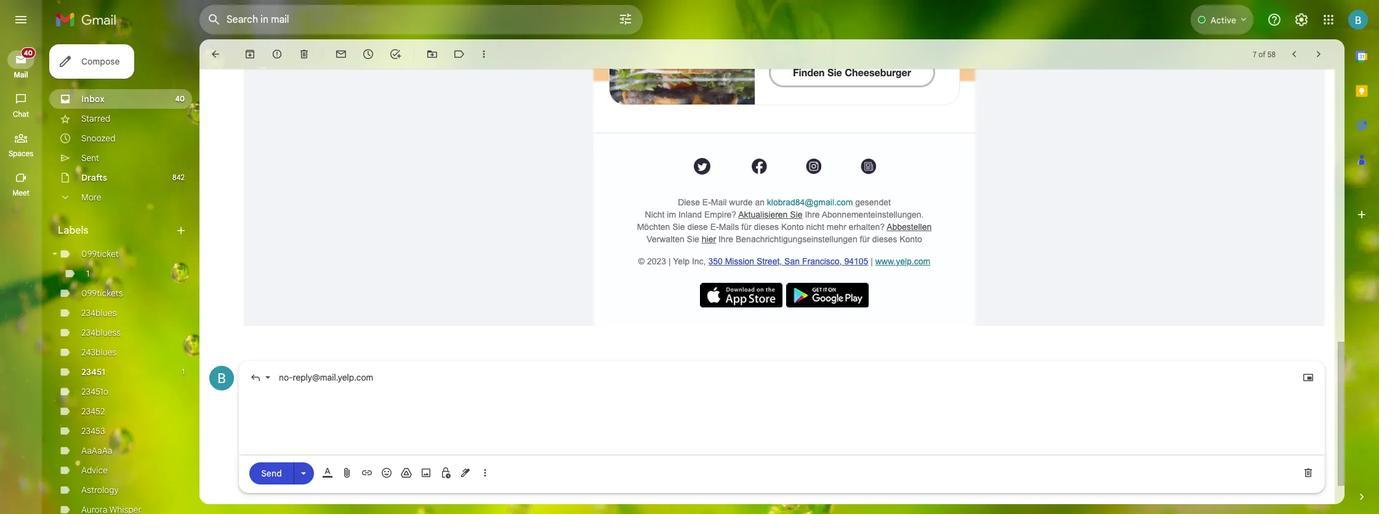 Task type: vqa. For each thing, say whether or not it's contained in the screenshot.
Diese
yes



Task type: describe. For each thing, give the bounding box(es) containing it.
more image
[[478, 48, 490, 60]]

an
[[755, 198, 765, 208]]

2 | from the left
[[871, 257, 873, 267]]

inbox link
[[81, 94, 105, 105]]

francisco,
[[802, 257, 842, 267]]

older image
[[1313, 48, 1325, 60]]

aaaaaa
[[81, 446, 112, 457]]

move to image
[[426, 48, 438, 60]]

navigation containing mail
[[0, 39, 43, 515]]

gesendet
[[855, 198, 891, 208]]

bekomm es auf google play image
[[786, 283, 869, 308]]

meet
[[12, 188, 29, 198]]

099ticket
[[81, 249, 119, 260]]

23452 link
[[81, 406, 105, 417]]

compose
[[81, 56, 120, 67]]

hier
[[702, 235, 716, 245]]

7 of 58
[[1253, 50, 1276, 59]]

23452
[[81, 406, 105, 417]]

erhalten?
[[849, 222, 885, 232]]

1 vertical spatial 1
[[182, 368, 185, 377]]

facebook image
[[751, 159, 767, 174]]

toggle confidential mode image
[[440, 467, 452, 480]]

diese
[[678, 198, 700, 208]]

mails
[[719, 222, 739, 232]]

23453
[[81, 426, 105, 437]]

40 link
[[7, 47, 36, 69]]

im
[[667, 210, 676, 220]]

attach files image
[[341, 467, 353, 480]]

23451
[[81, 367, 105, 378]]

099tickets link
[[81, 288, 123, 299]]

sie down diese
[[687, 235, 699, 245]]

58
[[1267, 50, 1276, 59]]

finden
[[793, 66, 825, 78]]

23451o
[[81, 387, 108, 398]]

yelp blog image
[[861, 159, 876, 174]]

23453 link
[[81, 426, 105, 437]]

www.yelp.com
[[875, 257, 930, 267]]

234blues link
[[81, 308, 117, 319]]

0 horizontal spatial konto
[[781, 222, 804, 232]]

send button
[[249, 463, 294, 485]]

1 horizontal spatial dieses
[[872, 235, 897, 245]]

no-reply@mail.yelp.com
[[279, 372, 373, 383]]

mail heading
[[0, 70, 42, 80]]

astrology link
[[81, 485, 119, 496]]

meet heading
[[0, 188, 42, 198]]

spaces
[[9, 149, 33, 158]]

mail inside diese e-mail wurde an klobrad84@gmail.com gesendet nicht im inland empire? aktualisieren sie ihre abonnementeinstellungen. möchten sie diese e-mails für dieses konto nicht mehr erhalten? abbestellen verwalten sie hier ihre benachrichtigungseinstellungen für dieses konto
[[711, 198, 727, 208]]

compose button
[[49, 44, 135, 79]]

1 horizontal spatial 40
[[175, 94, 185, 103]]

23451 link
[[81, 367, 105, 378]]

099tickets
[[81, 288, 123, 299]]

0 horizontal spatial ihre
[[718, 235, 733, 245]]

diese
[[687, 222, 708, 232]]

instagram image
[[806, 159, 822, 174]]

more options image
[[481, 467, 489, 480]]

advice link
[[81, 465, 108, 477]]

newer image
[[1288, 48, 1300, 60]]

aktualisieren
[[738, 210, 788, 220]]

drafts link
[[81, 172, 107, 183]]

starred
[[81, 113, 110, 124]]

chat
[[13, 110, 29, 119]]

inc,
[[692, 257, 706, 267]]

reply@mail.yelp.com
[[293, 372, 373, 383]]

aaaaaa link
[[81, 446, 112, 457]]

add to tasks image
[[389, 48, 401, 60]]

back to inbox image
[[209, 48, 222, 60]]

2023
[[647, 257, 666, 267]]

advanced search options image
[[613, 7, 638, 31]]

abonnementeinstellungen.
[[822, 210, 924, 220]]

abbestellen link
[[887, 222, 932, 232]]

labels
[[58, 225, 88, 237]]

klobrad84@gmail.com
[[767, 198, 853, 208]]

1 vertical spatial e-
[[710, 222, 719, 232]]

hier link
[[702, 235, 716, 245]]

abbestellen
[[887, 222, 932, 232]]

aktualisieren sie link
[[738, 210, 803, 220]]

mail inside heading
[[14, 70, 28, 79]]

of
[[1259, 50, 1266, 59]]

type of response image
[[249, 372, 262, 384]]

0 vertical spatial e-
[[702, 198, 711, 208]]

1 link
[[86, 268, 89, 280]]



Task type: locate. For each thing, give the bounding box(es) containing it.
1 vertical spatial 40
[[175, 94, 185, 103]]

e- right diese
[[702, 198, 711, 208]]

| right '94105'
[[871, 257, 873, 267]]

e-
[[702, 198, 711, 208], [710, 222, 719, 232]]

1 vertical spatial für
[[860, 235, 870, 245]]

099ticket link
[[81, 249, 119, 260]]

snoozed
[[81, 133, 116, 144]]

more
[[81, 192, 101, 203]]

sent link
[[81, 153, 99, 164]]

insert signature image
[[459, 467, 472, 480]]

nicht
[[806, 222, 824, 232]]

nicht
[[645, 210, 665, 220]]

Search in mail text field
[[227, 14, 584, 26]]

© 2023 | yelp inc, 350 mission street, san francisco, 94105 | www.yelp.com
[[638, 257, 930, 267]]

insert photo image
[[420, 467, 432, 480]]

möchten
[[637, 222, 670, 232]]

1 vertical spatial mail
[[711, 198, 727, 208]]

1 vertical spatial konto
[[900, 235, 922, 245]]

inbox
[[81, 94, 105, 105]]

1 vertical spatial dieses
[[872, 235, 897, 245]]

im apple store herunterladen image
[[700, 283, 782, 308]]

dieses down erhalten?
[[872, 235, 897, 245]]

0 horizontal spatial |
[[669, 257, 671, 267]]

243blues
[[81, 347, 117, 358]]

1 horizontal spatial |
[[871, 257, 873, 267]]

starred link
[[81, 113, 110, 124]]

40 inside navigation
[[24, 49, 33, 57]]

40
[[24, 49, 33, 57], [175, 94, 185, 103]]

snoozed link
[[81, 133, 116, 144]]

e- down empire?
[[710, 222, 719, 232]]

konto down abbestellen
[[900, 235, 922, 245]]

delete image
[[298, 48, 310, 60]]

inland
[[678, 210, 702, 220]]

234blues
[[81, 308, 117, 319]]

0 vertical spatial ihre
[[805, 210, 820, 220]]

mail down 40 link
[[14, 70, 28, 79]]

tab list
[[1345, 39, 1379, 470]]

www.yelp.com link
[[875, 257, 930, 267]]

dieses
[[754, 222, 779, 232], [872, 235, 897, 245]]

twitter image
[[694, 158, 711, 175]]

0 vertical spatial 40
[[24, 49, 33, 57]]

finden sie cheeseburger link
[[769, 58, 935, 87]]

©
[[638, 257, 645, 267]]

für
[[741, 222, 752, 232], [860, 235, 870, 245]]

street,
[[757, 257, 782, 267]]

1
[[86, 268, 89, 280], [182, 368, 185, 377]]

ihre down klobrad84@gmail.com
[[805, 210, 820, 220]]

main menu image
[[14, 12, 28, 27]]

drafts
[[81, 172, 107, 183]]

234bluess link
[[81, 328, 121, 339]]

labels image
[[453, 48, 465, 60]]

dieses down aktualisieren
[[754, 222, 779, 232]]

mark as unread image
[[335, 48, 347, 60]]

sie down klobrad84@gmail.com link
[[790, 210, 803, 220]]

234bluess
[[81, 328, 121, 339]]

sie right finden
[[827, 66, 842, 78]]

chat heading
[[0, 110, 42, 119]]

1 horizontal spatial ihre
[[805, 210, 820, 220]]

cheeseburger
[[845, 66, 911, 78]]

1 horizontal spatial 1
[[182, 368, 185, 377]]

more send options image
[[297, 468, 310, 480]]

settings image
[[1294, 12, 1309, 27]]

diese e-mail wurde an klobrad84@gmail.com gesendet nicht im inland empire? aktualisieren sie ihre abonnementeinstellungen. möchten sie diese e-mails für dieses konto nicht mehr erhalten? abbestellen verwalten sie hier ihre benachrichtigungseinstellungen für dieses konto
[[637, 198, 932, 245]]

klobrad84@gmail.com link
[[767, 198, 853, 208]]

0 horizontal spatial mail
[[14, 70, 28, 79]]

finden sie cheeseburger
[[793, 66, 911, 78]]

archive image
[[244, 48, 256, 60]]

astrology
[[81, 485, 119, 496]]

no-
[[279, 372, 293, 383]]

labels heading
[[58, 225, 175, 237]]

cheeseburger image
[[609, 0, 755, 104]]

snooze image
[[362, 48, 374, 60]]

insert files using drive image
[[400, 467, 412, 480]]

7
[[1253, 50, 1257, 59]]

0 vertical spatial mail
[[14, 70, 28, 79]]

konto up benachrichtigungseinstellungen at the right top
[[781, 222, 804, 232]]

23451o link
[[81, 387, 108, 398]]

Search in mail search field
[[199, 5, 643, 34]]

wurde
[[729, 198, 753, 208]]

konto
[[781, 222, 804, 232], [900, 235, 922, 245]]

navigation
[[0, 39, 43, 515]]

sie
[[827, 66, 842, 78], [790, 210, 803, 220], [672, 222, 685, 232], [687, 235, 699, 245]]

1 | from the left
[[669, 257, 671, 267]]

842
[[172, 173, 185, 182]]

0 horizontal spatial für
[[741, 222, 752, 232]]

0 horizontal spatial dieses
[[754, 222, 779, 232]]

mehr
[[827, 222, 846, 232]]

0 vertical spatial für
[[741, 222, 752, 232]]

350
[[708, 257, 723, 267]]

350 mission street, san francisco, 94105 link
[[708, 257, 868, 267]]

report spam image
[[271, 48, 283, 60]]

advice
[[81, 465, 108, 477]]

sie down im
[[672, 222, 685, 232]]

support image
[[1267, 12, 1282, 27]]

243blues link
[[81, 347, 117, 358]]

benachrichtigungseinstellungen
[[736, 235, 857, 245]]

0 vertical spatial 1
[[86, 268, 89, 280]]

insert emoji ‪(⌘⇧2)‬ image
[[380, 467, 393, 480]]

send
[[261, 468, 282, 479]]

0 horizontal spatial 1
[[86, 268, 89, 280]]

more button
[[49, 188, 192, 207]]

mail
[[14, 70, 28, 79], [711, 198, 727, 208]]

ihre down mails
[[718, 235, 733, 245]]

sent
[[81, 153, 99, 164]]

mission
[[725, 257, 754, 267]]

94105
[[844, 257, 868, 267]]

1 horizontal spatial für
[[860, 235, 870, 245]]

gmail image
[[55, 7, 123, 32]]

1 vertical spatial ihre
[[718, 235, 733, 245]]

für right mails
[[741, 222, 752, 232]]

yelp
[[673, 257, 690, 267]]

search in mail image
[[203, 9, 225, 31]]

1 horizontal spatial konto
[[900, 235, 922, 245]]

discard draft ‪(⌘⇧d)‬ image
[[1302, 467, 1314, 480]]

1 horizontal spatial mail
[[711, 198, 727, 208]]

0 vertical spatial dieses
[[754, 222, 779, 232]]

0 horizontal spatial 40
[[24, 49, 33, 57]]

für down erhalten?
[[860, 235, 870, 245]]

ihre
[[805, 210, 820, 220], [718, 235, 733, 245]]

san
[[784, 257, 800, 267]]

0 vertical spatial konto
[[781, 222, 804, 232]]

verwalten
[[647, 235, 684, 245]]

empire?
[[704, 210, 736, 220]]

insert link ‪(⌘k)‬ image
[[361, 467, 373, 480]]

spaces heading
[[0, 149, 42, 159]]

|
[[669, 257, 671, 267], [871, 257, 873, 267]]

| left yelp
[[669, 257, 671, 267]]

mail up empire?
[[711, 198, 727, 208]]



